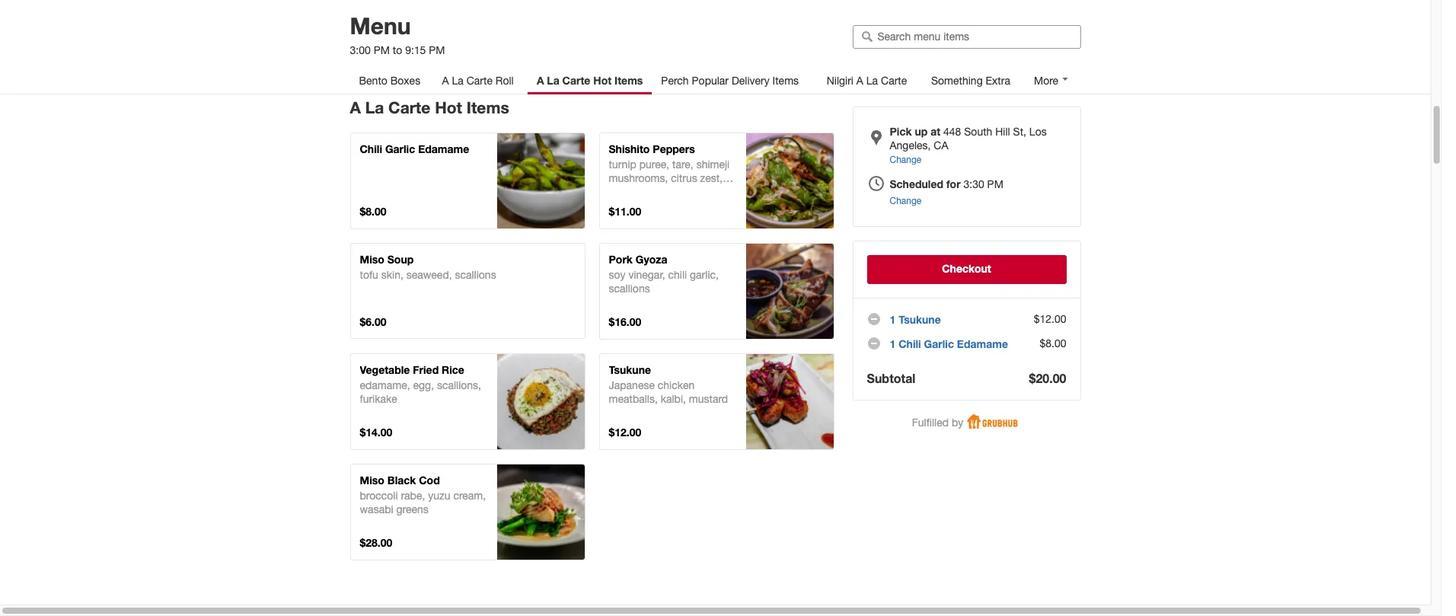 Task type: locate. For each thing, give the bounding box(es) containing it.
0 vertical spatial 1
[[890, 313, 896, 326]]

tsukune up 'japanese'
[[609, 363, 651, 376]]

to for tsukune
[[785, 388, 794, 400]]

items
[[615, 74, 643, 87], [773, 75, 799, 87], [467, 98, 509, 117]]

pm
[[374, 44, 390, 56], [429, 44, 445, 56], [987, 178, 1004, 190]]

a down bento
[[350, 98, 361, 117]]

1 vertical spatial a la carte hot items
[[350, 98, 509, 117]]

0 horizontal spatial hot
[[435, 98, 462, 117]]

2 change from the top
[[890, 196, 922, 206]]

a la carte hot items inside tab list
[[537, 74, 643, 87]]

flakes
[[642, 186, 670, 198]]

chili
[[668, 269, 687, 281]]

pick up at
[[890, 125, 941, 138]]

1 for 1 chili garlic edamame
[[890, 337, 896, 350]]

change button for scheduled for
[[890, 194, 922, 208]]

1 vertical spatial edamame
[[957, 337, 1008, 350]]

pm right 3:00
[[374, 44, 390, 56]]

0 vertical spatial hot
[[593, 74, 612, 87]]

checkout button
[[867, 255, 1067, 284]]

24 cart image
[[781, 182, 799, 200], [781, 403, 799, 421]]

soy
[[609, 269, 626, 281]]

1 change from the top
[[890, 155, 922, 165]]

scheduled for 3:30 pm
[[890, 177, 1004, 190]]

cart for $14.00
[[548, 388, 568, 400]]

cart for $12.00
[[797, 388, 817, 400]]

rice
[[442, 363, 464, 376]]

1 for 1 tsukune
[[890, 313, 896, 326]]

1 1 from the top
[[890, 313, 896, 326]]

add for $12.00
[[762, 388, 782, 400]]

la down bento
[[365, 98, 384, 117]]

1 vertical spatial chili
[[899, 337, 921, 350]]

0 horizontal spatial tsukune
[[609, 363, 651, 376]]

black
[[387, 474, 416, 487]]

1 vertical spatial $8.00
[[1040, 337, 1067, 349]]

2 change button from the top
[[890, 194, 922, 208]]

add to cart for $14.00
[[513, 388, 568, 400]]

change
[[890, 155, 922, 165], [890, 196, 922, 206]]

la right nilgiri
[[867, 75, 878, 87]]

$11.00
[[609, 205, 641, 218]]

items left perch
[[615, 74, 643, 87]]

0 horizontal spatial edamame
[[418, 142, 469, 155]]

chili down 1 tsukune
[[899, 337, 921, 350]]

pork gyoza soy vinegar, chili garlic, scallions
[[609, 253, 719, 295]]

miso
[[360, 253, 385, 266], [360, 474, 385, 487]]

scallions down soy
[[609, 282, 650, 295]]

add to cart
[[513, 167, 568, 179], [762, 167, 817, 179], [762, 278, 817, 290], [513, 388, 568, 400], [762, 388, 817, 400], [513, 498, 568, 511]]

carte down the boxes
[[388, 98, 431, 117]]

1 change button from the top
[[890, 153, 922, 167]]

a la carte hot items tab list
[[350, 67, 1080, 94]]

$8.00
[[360, 205, 387, 218], [1040, 337, 1067, 349]]

0 vertical spatial miso
[[360, 253, 385, 266]]

24 cart image
[[532, 182, 550, 200], [781, 292, 799, 311], [532, 403, 550, 421], [532, 513, 550, 531]]

menu
[[350, 12, 411, 40]]

change for scheduled for
[[890, 196, 922, 206]]

$12.00 up the $20.00
[[1034, 313, 1067, 325]]

1 horizontal spatial tsukune
[[899, 313, 941, 326]]

1 miso from the top
[[360, 253, 385, 266]]

24 cart image for $16.00
[[781, 292, 799, 311]]

miso up tofu at the top of page
[[360, 253, 385, 266]]

1 horizontal spatial a la carte hot items
[[537, 74, 643, 87]]

hot left perch
[[593, 74, 612, 87]]

items down a la carte roll
[[467, 98, 509, 117]]

2 24 cart image from the top
[[781, 403, 799, 421]]

chili
[[360, 142, 382, 155], [899, 337, 921, 350]]

1 vertical spatial $12.00
[[609, 426, 641, 439]]

2 1 from the top
[[890, 337, 896, 350]]

pm inside scheduled for 3:30 pm
[[987, 178, 1004, 190]]

edamame
[[418, 142, 469, 155], [957, 337, 1008, 350]]

chili down bento
[[360, 142, 382, 155]]

3:00
[[350, 44, 371, 56]]

1 up subtotal
[[890, 313, 896, 326]]

a right nilgiri
[[857, 75, 864, 87]]

change down scheduled
[[890, 196, 922, 206]]

tsukune up "1 chili garlic edamame"
[[899, 313, 941, 326]]

a la carte roll
[[442, 75, 514, 87]]

$8.00 up tofu at the top of page
[[360, 205, 387, 218]]

add for $28.00
[[513, 498, 533, 511]]

carte
[[562, 74, 591, 87], [467, 75, 493, 87], [881, 75, 907, 87], [388, 98, 431, 117]]

scallions
[[455, 269, 496, 281], [609, 282, 650, 295]]

to for pork gyoza
[[785, 278, 794, 290]]

1 vertical spatial scallions
[[609, 282, 650, 295]]

citrus
[[671, 172, 697, 184]]

0 horizontal spatial garlic
[[385, 142, 415, 155]]

add for $14.00
[[513, 388, 533, 400]]

pm right 3:30
[[987, 178, 1004, 190]]

add
[[513, 167, 533, 179], [762, 167, 782, 179], [762, 278, 782, 290], [513, 388, 533, 400], [762, 388, 782, 400], [513, 498, 533, 511]]

1 vertical spatial garlic
[[924, 337, 954, 350]]

garlic down the boxes
[[385, 142, 415, 155]]

a
[[537, 74, 544, 87], [442, 75, 449, 87], [857, 75, 864, 87], [350, 98, 361, 117]]

0 vertical spatial change
[[890, 155, 922, 165]]

$8.00 up the $20.00
[[1040, 337, 1067, 349]]

$12.00
[[1034, 313, 1067, 325], [609, 426, 641, 439]]

1 vertical spatial tsukune
[[609, 363, 651, 376]]

0 vertical spatial scallions
[[455, 269, 496, 281]]

1 down 1 tsukune
[[890, 337, 896, 350]]

to inside menu 3:00 pm to 9:15 pm
[[393, 44, 402, 56]]

3:30
[[964, 178, 984, 190]]

checkout
[[942, 262, 991, 275]]

hot down a la carte roll
[[435, 98, 462, 117]]

1 horizontal spatial $12.00
[[1034, 313, 1067, 325]]

1 vertical spatial miso
[[360, 474, 385, 487]]

1 vertical spatial 24 cart image
[[781, 403, 799, 421]]

0 horizontal spatial scallions
[[455, 269, 496, 281]]

vegetable fried rice edamame, egg, scallions, furikake
[[360, 363, 481, 405]]

miso inside miso black cod broccoli rabe, yuzu cream, wasabi greens
[[360, 474, 385, 487]]

a right the boxes
[[442, 75, 449, 87]]

items right "delivery"
[[773, 75, 799, 87]]

2 horizontal spatial pm
[[987, 178, 1004, 190]]

a la carte hot items
[[537, 74, 643, 87], [350, 98, 509, 117]]

2 horizontal spatial items
[[773, 75, 799, 87]]

1
[[890, 313, 896, 326], [890, 337, 896, 350]]

$20.00
[[1029, 371, 1067, 385]]

scallions right "seaweed,"
[[455, 269, 496, 281]]

change button
[[890, 153, 922, 167], [890, 194, 922, 208]]

tsukune
[[899, 313, 941, 326], [609, 363, 651, 376]]

hot
[[593, 74, 612, 87], [435, 98, 462, 117]]

chili garlic edamame
[[360, 142, 469, 155]]

1 horizontal spatial chili
[[899, 337, 921, 350]]

add to cart for $12.00
[[762, 388, 817, 400]]

0 vertical spatial $8.00
[[360, 205, 387, 218]]

subtotal
[[867, 371, 916, 385]]

0 horizontal spatial chili
[[360, 142, 382, 155]]

0 vertical spatial edamame
[[418, 142, 469, 155]]

0 vertical spatial a la carte hot items
[[537, 74, 643, 87]]

$14.00
[[360, 426, 392, 439]]

miso up broccoli
[[360, 474, 385, 487]]

la left roll
[[452, 75, 464, 87]]

14 triangle down image
[[1060, 74, 1071, 85]]

pick
[[890, 125, 912, 138]]

la
[[547, 74, 560, 87], [452, 75, 464, 87], [867, 75, 878, 87], [365, 98, 384, 117]]

a right roll
[[537, 74, 544, 87]]

hill
[[996, 126, 1010, 138]]

change button down scheduled
[[890, 194, 922, 208]]

0 vertical spatial garlic
[[385, 142, 415, 155]]

24 cart image for $28.00
[[532, 513, 550, 531]]

1 24 cart image from the top
[[781, 182, 799, 200]]

more
[[1034, 75, 1059, 87]]

scallions inside miso soup tofu skin, seaweed, scallions
[[455, 269, 496, 281]]

pork
[[609, 253, 633, 266]]

1 vertical spatial change
[[890, 196, 922, 206]]

soup
[[387, 253, 414, 266]]

garlic down 1 tsukune
[[924, 337, 954, 350]]

2 miso from the top
[[360, 474, 385, 487]]

$28.00
[[360, 536, 392, 549]]

pm right "9:15"
[[429, 44, 445, 56]]

add to cart for $16.00
[[762, 278, 817, 290]]

garlic
[[385, 142, 415, 155], [924, 337, 954, 350]]

1 vertical spatial change button
[[890, 194, 922, 208]]

shishito peppers turnip puree, tare, shimeji mushrooms, citrus zest, bonito flakes $11.00
[[609, 142, 730, 218]]

add for $8.00
[[513, 167, 533, 179]]

24 cart image for $8.00
[[532, 182, 550, 200]]

vegetable
[[360, 363, 410, 376]]

broccoli
[[360, 490, 398, 502]]

0 horizontal spatial $8.00
[[360, 205, 387, 218]]

Search menu items text field
[[878, 29, 1073, 43]]

24 cart image for shishito peppers
[[781, 182, 799, 200]]

1 horizontal spatial scallions
[[609, 282, 650, 295]]

tofu
[[360, 269, 378, 281]]

boxes
[[390, 75, 420, 87]]

1 horizontal spatial hot
[[593, 74, 612, 87]]

1 horizontal spatial garlic
[[924, 337, 954, 350]]

miso for miso black cod
[[360, 474, 385, 487]]

0 vertical spatial 24 cart image
[[781, 182, 799, 200]]

change down angeles,
[[890, 155, 922, 165]]

change button down angeles,
[[890, 153, 922, 167]]

$12.00 down meatballs,
[[609, 426, 641, 439]]

1 vertical spatial 1
[[890, 337, 896, 350]]

miso inside miso soup tofu skin, seaweed, scallions
[[360, 253, 385, 266]]

0 vertical spatial chili
[[360, 142, 382, 155]]

cart
[[548, 167, 568, 179], [797, 167, 817, 179], [797, 278, 817, 290], [548, 388, 568, 400], [797, 388, 817, 400], [548, 498, 568, 511]]

to for miso black cod
[[536, 498, 545, 511]]

0 vertical spatial change button
[[890, 153, 922, 167]]

fulfilled
[[912, 416, 949, 429]]



Task type: describe. For each thing, give the bounding box(es) containing it.
scallions inside the pork gyoza soy vinegar, chili garlic, scallions
[[609, 282, 650, 295]]

chicken
[[658, 379, 695, 391]]

bento boxes
[[359, 75, 420, 87]]

for
[[947, 177, 961, 190]]

cart for $8.00
[[548, 167, 568, 179]]

popular
[[692, 75, 729, 87]]

roll
[[496, 75, 514, 87]]

edamame,
[[360, 379, 410, 391]]

furikake
[[360, 393, 397, 405]]

add to cart for $28.00
[[513, 498, 568, 511]]

bonito
[[609, 186, 639, 198]]

448 south hill st, los angeles, ca
[[890, 126, 1047, 152]]

cart for $28.00
[[548, 498, 568, 511]]

tare,
[[672, 158, 694, 171]]

0 vertical spatial $12.00
[[1034, 313, 1067, 325]]

rabe,
[[401, 490, 425, 502]]

bento
[[359, 75, 388, 87]]

meatballs,
[[609, 393, 658, 405]]

add to cart for $8.00
[[513, 167, 568, 179]]

1 horizontal spatial edamame
[[957, 337, 1008, 350]]

vinegar,
[[629, 269, 665, 281]]

$16.00
[[609, 315, 641, 328]]

1 chili garlic edamame
[[890, 337, 1008, 350]]

perch popular delivery items
[[661, 75, 799, 87]]

1 horizontal spatial pm
[[429, 44, 445, 56]]

fried
[[413, 363, 439, 376]]

garlic,
[[690, 269, 719, 281]]

yuzu
[[428, 490, 450, 502]]

japanese
[[609, 379, 655, 391]]

hot inside a la carte hot items tab list
[[593, 74, 612, 87]]

change for pick up at
[[890, 155, 922, 165]]

gyoza
[[636, 253, 668, 266]]

0 vertical spatial tsukune
[[899, 313, 941, 326]]

1 horizontal spatial $8.00
[[1040, 337, 1067, 349]]

nilgiri a la carte
[[827, 75, 907, 87]]

perch
[[661, 75, 689, 87]]

to for vegetable fried rice
[[536, 388, 545, 400]]

add to cart for $11.00
[[762, 167, 817, 179]]

0 horizontal spatial pm
[[374, 44, 390, 56]]

peppers
[[653, 142, 695, 155]]

skin,
[[381, 269, 403, 281]]

kalbi,
[[661, 393, 686, 405]]

los
[[1030, 126, 1047, 138]]

fulfilled by
[[912, 416, 964, 429]]

tsukune japanese chicken meatballs, kalbi, mustard
[[609, 363, 728, 405]]

miso soup tofu skin, seaweed, scallions
[[360, 253, 496, 281]]

0 horizontal spatial items
[[467, 98, 509, 117]]

greens
[[396, 503, 429, 516]]

puree,
[[639, 158, 670, 171]]

delivery
[[732, 75, 770, 87]]

seaweed,
[[406, 269, 452, 281]]

$6.00
[[360, 315, 387, 328]]

448
[[944, 126, 961, 138]]

zest,
[[700, 172, 723, 184]]

change button for pick up at
[[890, 153, 922, 167]]

nilgiri
[[827, 75, 854, 87]]

at
[[931, 125, 941, 138]]

scheduled
[[890, 177, 944, 190]]

cart for $16.00
[[797, 278, 817, 290]]

1 tsukune
[[890, 313, 941, 326]]

miso for miso soup
[[360, 253, 385, 266]]

menu 3:00 pm to 9:15 pm
[[350, 12, 445, 56]]

carte right roll
[[562, 74, 591, 87]]

add for $16.00
[[762, 278, 782, 290]]

something extra
[[931, 75, 1011, 87]]

carte left roll
[[467, 75, 493, 87]]

1 horizontal spatial items
[[615, 74, 643, 87]]

24 cart image for $14.00
[[532, 403, 550, 421]]

by
[[952, 416, 964, 429]]

mushrooms,
[[609, 172, 668, 184]]

tsukune inside "tsukune japanese chicken meatballs, kalbi, mustard"
[[609, 363, 651, 376]]

shishito
[[609, 142, 650, 155]]

9:15
[[405, 44, 426, 56]]

something
[[931, 75, 983, 87]]

up
[[915, 125, 928, 138]]

to for shishito peppers
[[785, 167, 794, 179]]

st,
[[1013, 126, 1027, 138]]

24 cart image for tsukune
[[781, 403, 799, 421]]

0 horizontal spatial $12.00
[[609, 426, 641, 439]]

miso black cod broccoli rabe, yuzu cream, wasabi greens
[[360, 474, 486, 516]]

cod
[[419, 474, 440, 487]]

extra
[[986, 75, 1011, 87]]

more button
[[1025, 67, 1080, 94]]

la right roll
[[547, 74, 560, 87]]

south
[[964, 126, 993, 138]]

wasabi
[[360, 503, 393, 516]]

carte up pick
[[881, 75, 907, 87]]

turnip
[[609, 158, 637, 171]]

angeles,
[[890, 139, 931, 152]]

cart for $11.00
[[797, 167, 817, 179]]

0 horizontal spatial a la carte hot items
[[350, 98, 509, 117]]

scallions,
[[437, 379, 481, 391]]

cream,
[[453, 490, 486, 502]]

add for $11.00
[[762, 167, 782, 179]]

mustard
[[689, 393, 728, 405]]

egg,
[[413, 379, 434, 391]]

ca
[[934, 139, 949, 152]]

1 vertical spatial hot
[[435, 98, 462, 117]]

shimeji
[[697, 158, 730, 171]]



Task type: vqa. For each thing, say whether or not it's contained in the screenshot.


